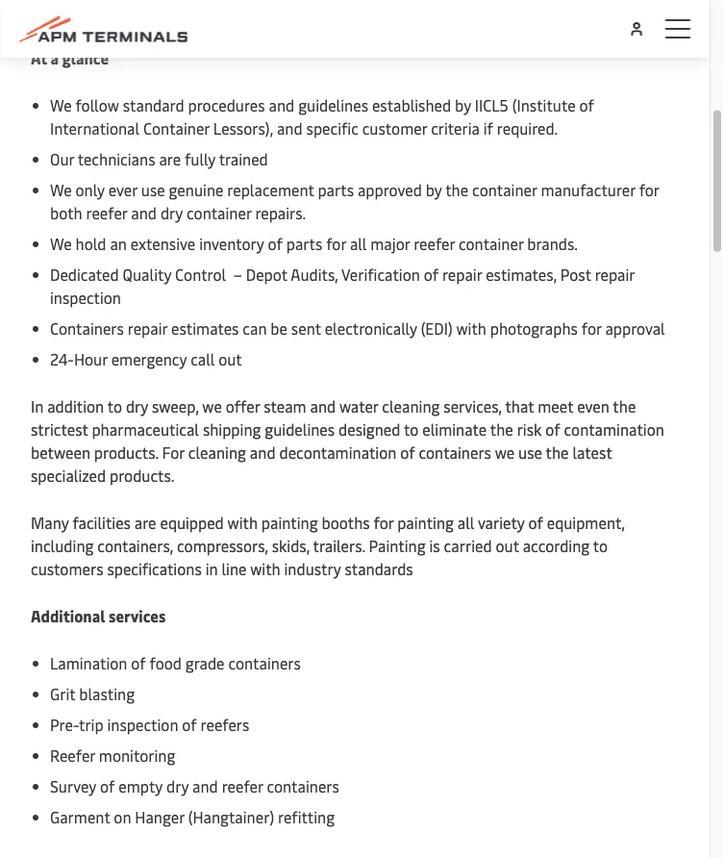Task type: vqa. For each thing, say whether or not it's contained in the screenshot.
E-Tools dropdown button
no



Task type: describe. For each thing, give the bounding box(es) containing it.
we for we hold an extensive inventory of parts for all major reefer container brands.
[[50, 233, 72, 254]]

carried
[[444, 535, 492, 556]]

inspection inside dedicated quality control  – depot audits, verification of repair estimates, post repair inspection
[[50, 287, 121, 308]]

verification
[[342, 264, 420, 285]]

fully
[[185, 149, 216, 169]]

1 vertical spatial we
[[495, 442, 515, 463]]

meet
[[538, 396, 574, 417]]

refitting
[[278, 807, 335, 827]]

24-hour emergency call out
[[50, 349, 242, 369]]

garment
[[50, 807, 110, 827]]

container
[[143, 118, 210, 139]]

brands.
[[528, 233, 578, 254]]

standards
[[345, 558, 413, 579]]

are for equipped
[[135, 512, 156, 533]]

manufacturer
[[541, 179, 636, 200]]

audits,
[[291, 264, 338, 285]]

equipment,
[[547, 512, 625, 533]]

of inside we follow standard procedures and guidelines established by iicl5 (institute of international container lessors), and specific customer criteria if required.
[[580, 95, 594, 115]]

can
[[243, 318, 267, 339]]

the inside we only ever use genuine replacement parts approved by the container manufacturer for both reefer and dry container repairs.
[[446, 179, 469, 200]]

industry
[[284, 558, 341, 579]]

genuine
[[169, 179, 224, 200]]

the left risk
[[490, 419, 513, 440]]

shipping
[[203, 419, 261, 440]]

line
[[222, 558, 247, 579]]

of down reefer monitoring
[[100, 776, 115, 797]]

of inside dedicated quality control  – depot audits, verification of repair estimates, post repair inspection
[[424, 264, 439, 285]]

reefer monitoring
[[50, 745, 175, 766]]

1 horizontal spatial to
[[404, 419, 419, 440]]

empty
[[119, 776, 163, 797]]

ever
[[108, 179, 137, 200]]

we for we follow standard procedures and guidelines established by iicl5 (institute of international container lessors), and specific customer criteria if required.
[[50, 95, 72, 115]]

specialized
[[31, 465, 106, 486]]

glance
[[62, 48, 109, 68]]

additional services
[[31, 606, 166, 626]]

post
[[561, 264, 591, 285]]

compressors,
[[177, 535, 268, 556]]

2 vertical spatial containers
[[267, 776, 340, 797]]

major
[[371, 233, 410, 254]]

an
[[110, 233, 127, 254]]

and left 'water'
[[310, 396, 336, 417]]

guidelines inside in addition to dry sweep, we offer steam and water cleaning services, that meet even the strictest pharmaceutical shipping guidelines designed to eliminate the risk of contamination between products. for cleaning and decontamination of containers we use the latest specialized products.
[[265, 419, 335, 440]]

call
[[191, 349, 215, 369]]

that
[[505, 396, 534, 417]]

hold
[[76, 233, 106, 254]]

dry for glance
[[126, 396, 148, 417]]

additional
[[31, 606, 105, 626]]

we only ever use genuine replacement parts approved by the container manufacturer for both reefer and dry container repairs.
[[50, 179, 659, 223]]

replacement
[[227, 179, 314, 200]]

including
[[31, 535, 94, 556]]

24-
[[50, 349, 74, 369]]

water
[[340, 396, 378, 417]]

skids,
[[272, 535, 310, 556]]

0 vertical spatial products.
[[94, 442, 158, 463]]

addition
[[47, 396, 104, 417]]

established
[[372, 95, 451, 115]]

estimates,
[[486, 264, 557, 285]]

parts for approved
[[318, 179, 354, 200]]

facilities
[[73, 512, 131, 533]]

international
[[50, 118, 140, 139]]

estimates
[[171, 318, 239, 339]]

both
[[50, 203, 82, 223]]

1 vertical spatial containers
[[228, 653, 301, 673]]

1 painting from the left
[[262, 512, 318, 533]]

depot
[[246, 264, 288, 285]]

1 vertical spatial cleaning
[[188, 442, 246, 463]]

for up audits,
[[326, 233, 346, 254]]

follow
[[76, 95, 119, 115]]

guidelines inside we follow standard procedures and guidelines established by iicl5 (institute of international container lessors), and specific customer criteria if required.
[[298, 95, 368, 115]]

out inside many facilities are equipped with painting booths for painting all variety of equipment, including containers, compressors, skids, trailers. painting is carried out according to customers specifications in line with industry standards
[[496, 535, 519, 556]]

sweep,
[[152, 396, 199, 417]]

grit
[[50, 684, 75, 704]]

quality
[[123, 264, 171, 285]]

reefers
[[201, 714, 250, 735]]

in
[[31, 396, 44, 417]]

eliminate
[[423, 419, 487, 440]]

grit blasting
[[50, 684, 135, 704]]

at
[[31, 48, 47, 68]]

2 vertical spatial container
[[459, 233, 524, 254]]

even
[[577, 396, 610, 417]]

according
[[523, 535, 590, 556]]

survey
[[50, 776, 96, 797]]

on
[[114, 807, 131, 827]]

dedicated quality control  – depot audits, verification of repair estimates, post repair inspection
[[50, 264, 635, 308]]

our
[[50, 149, 74, 169]]

we hold an extensive inventory of parts for all major reefer container brands.
[[50, 233, 578, 254]]

–
[[234, 264, 242, 285]]

inventory
[[199, 233, 264, 254]]

and inside we only ever use genuine replacement parts approved by the container manufacturer for both reefer and dry container repairs.
[[131, 203, 157, 223]]

(edi)
[[421, 318, 453, 339]]

2 vertical spatial with
[[250, 558, 281, 579]]

(institute
[[512, 95, 576, 115]]

0 horizontal spatial we
[[202, 396, 222, 417]]

for inside many facilities are equipped with painting booths for painting all variety of equipment, including containers, compressors, skids, trailers. painting is carried out according to customers specifications in line with industry standards
[[374, 512, 394, 533]]

1 vertical spatial inspection
[[107, 714, 178, 735]]

reefer
[[50, 745, 95, 766]]

0 vertical spatial container
[[472, 179, 537, 200]]

lamination of food grade containers
[[50, 653, 301, 673]]

customers
[[31, 558, 103, 579]]

lessors),
[[213, 118, 273, 139]]

and up lessors),
[[269, 95, 295, 115]]

approval
[[606, 318, 665, 339]]

use inside in addition to dry sweep, we offer steam and water cleaning services, that meet even the strictest pharmaceutical shipping guidelines designed to eliminate the risk of contamination between products. for cleaning and decontamination of containers we use the latest specialized products.
[[519, 442, 543, 463]]

0 vertical spatial all
[[350, 233, 367, 254]]

steam
[[264, 396, 306, 417]]



Task type: locate. For each thing, give the bounding box(es) containing it.
of up according
[[529, 512, 543, 533]]

emergency
[[111, 349, 187, 369]]

1 horizontal spatial all
[[458, 512, 475, 533]]

parts up audits,
[[286, 233, 323, 254]]

painting up is
[[398, 512, 454, 533]]

between
[[31, 442, 90, 463]]

all
[[350, 233, 367, 254], [458, 512, 475, 533]]

1 vertical spatial guidelines
[[265, 419, 335, 440]]

with
[[456, 318, 487, 339], [228, 512, 258, 533], [250, 558, 281, 579]]

customer
[[362, 118, 427, 139]]

2 horizontal spatial to
[[593, 535, 608, 556]]

0 horizontal spatial are
[[135, 512, 156, 533]]

extensive
[[131, 233, 196, 254]]

1 horizontal spatial out
[[496, 535, 519, 556]]

2 vertical spatial reefer
[[222, 776, 263, 797]]

0 vertical spatial guidelines
[[298, 95, 368, 115]]

criteria
[[431, 118, 480, 139]]

with right (edi)
[[456, 318, 487, 339]]

cleaning
[[382, 396, 440, 417], [188, 442, 246, 463]]

to inside many facilities are equipped with painting booths for painting all variety of equipment, including containers, compressors, skids, trailers. painting is carried out according to customers specifications in line with industry standards
[[593, 535, 608, 556]]

0 vertical spatial to
[[107, 396, 122, 417]]

for
[[162, 442, 185, 463]]

specific
[[306, 118, 359, 139]]

container down genuine
[[187, 203, 252, 223]]

1 horizontal spatial use
[[519, 442, 543, 463]]

parts for for
[[286, 233, 323, 254]]

all up the carried
[[458, 512, 475, 533]]

guidelines up specific
[[298, 95, 368, 115]]

1 horizontal spatial repair
[[442, 264, 482, 285]]

containers up refitting
[[267, 776, 340, 797]]

1 vertical spatial dry
[[126, 396, 148, 417]]

1 horizontal spatial we
[[495, 442, 515, 463]]

container up 'estimates,'
[[459, 233, 524, 254]]

0 vertical spatial out
[[219, 349, 242, 369]]

we left hold
[[50, 233, 72, 254]]

only
[[76, 179, 105, 200]]

technicians
[[78, 149, 155, 169]]

1 vertical spatial parts
[[286, 233, 323, 254]]

1 we from the top
[[50, 95, 72, 115]]

designed
[[339, 419, 401, 440]]

0 horizontal spatial use
[[141, 179, 165, 200]]

garment on hanger (hangtainer) refitting
[[50, 807, 335, 827]]

0 horizontal spatial reefer
[[86, 203, 127, 223]]

with up compressors,
[[228, 512, 258, 533]]

of down meet
[[546, 419, 560, 440]]

0 horizontal spatial to
[[107, 396, 122, 417]]

photographs
[[490, 318, 578, 339]]

dry inside in addition to dry sweep, we offer steam and water cleaning services, that meet even the strictest pharmaceutical shipping guidelines designed to eliminate the risk of contamination between products. for cleaning and decontamination of containers we use the latest specialized products.
[[126, 396, 148, 417]]

use
[[141, 179, 165, 200], [519, 442, 543, 463]]

0 vertical spatial we
[[50, 95, 72, 115]]

2 vertical spatial to
[[593, 535, 608, 556]]

painting up skids,
[[262, 512, 318, 533]]

of left food
[[131, 653, 146, 673]]

1 vertical spatial container
[[187, 203, 252, 223]]

1 vertical spatial out
[[496, 535, 519, 556]]

dry up garment on hanger (hangtainer) refitting
[[166, 776, 189, 797]]

containers down the eliminate
[[419, 442, 492, 463]]

for up 'painting'
[[374, 512, 394, 533]]

procedures
[[188, 95, 265, 115]]

1 vertical spatial use
[[519, 442, 543, 463]]

the left latest
[[546, 442, 569, 463]]

for
[[639, 179, 659, 200], [326, 233, 346, 254], [582, 318, 602, 339], [374, 512, 394, 533]]

trained
[[219, 149, 268, 169]]

many
[[31, 512, 69, 533]]

containers repair estimates can be sent electronically (edi) with photographs for approval
[[50, 318, 665, 339]]

we inside we follow standard procedures and guidelines established by iicl5 (institute of international container lessors), and specific customer criteria if required.
[[50, 95, 72, 115]]

containers,
[[97, 535, 173, 556]]

2 we from the top
[[50, 179, 72, 200]]

reefer up (hangtainer)
[[222, 776, 263, 797]]

are up containers,
[[135, 512, 156, 533]]

0 horizontal spatial all
[[350, 233, 367, 254]]

containers
[[419, 442, 492, 463], [228, 653, 301, 673], [267, 776, 340, 797]]

cleaning up designed
[[382, 396, 440, 417]]

use inside we only ever use genuine replacement parts approved by the container manufacturer for both reefer and dry container repairs.
[[141, 179, 165, 200]]

by inside we follow standard procedures and guidelines established by iicl5 (institute of international container lessors), and specific customer criteria if required.
[[455, 95, 471, 115]]

the up "contamination"
[[613, 396, 636, 417]]

products. down pharmaceutical
[[94, 442, 158, 463]]

we inside we only ever use genuine replacement parts approved by the container manufacturer for both reefer and dry container repairs.
[[50, 179, 72, 200]]

variety
[[478, 512, 525, 533]]

parts left approved
[[318, 179, 354, 200]]

0 vertical spatial containers
[[419, 442, 492, 463]]

are left fully
[[159, 149, 181, 169]]

0 vertical spatial dry
[[161, 203, 183, 223]]

1 horizontal spatial by
[[455, 95, 471, 115]]

risk
[[517, 419, 542, 440]]

to down equipment,
[[593, 535, 608, 556]]

booths
[[322, 512, 370, 533]]

to right designed
[[404, 419, 419, 440]]

for left approval
[[582, 318, 602, 339]]

container down if
[[472, 179, 537, 200]]

reefer right major
[[414, 233, 455, 254]]

are for fully
[[159, 149, 181, 169]]

1 vertical spatial all
[[458, 512, 475, 533]]

the
[[446, 179, 469, 200], [613, 396, 636, 417], [490, 419, 513, 440], [546, 442, 569, 463]]

painting
[[262, 512, 318, 533], [398, 512, 454, 533]]

of down repairs.
[[268, 233, 283, 254]]

0 vertical spatial cleaning
[[382, 396, 440, 417]]

pre-
[[50, 714, 79, 735]]

0 horizontal spatial cleaning
[[188, 442, 246, 463]]

1 vertical spatial are
[[135, 512, 156, 533]]

2 painting from the left
[[398, 512, 454, 533]]

with right the line
[[250, 558, 281, 579]]

the down criteria
[[446, 179, 469, 200]]

1 vertical spatial by
[[426, 179, 442, 200]]

painting
[[369, 535, 426, 556]]

strictest
[[31, 419, 88, 440]]

we
[[50, 95, 72, 115], [50, 179, 72, 200], [50, 233, 72, 254]]

0 horizontal spatial out
[[219, 349, 242, 369]]

0 vertical spatial we
[[202, 396, 222, 417]]

cleaning down shipping
[[188, 442, 246, 463]]

containers right grade
[[228, 653, 301, 673]]

inspection up 'monitoring'
[[107, 714, 178, 735]]

0 horizontal spatial by
[[426, 179, 442, 200]]

many facilities are equipped with painting booths for painting all variety of equipment, including containers, compressors, skids, trailers. painting is carried out according to customers specifications in line with industry standards
[[31, 512, 625, 579]]

contamination
[[564, 419, 665, 440]]

at a glance
[[31, 48, 109, 68]]

1 horizontal spatial are
[[159, 149, 181, 169]]

and down ever in the left of the page
[[131, 203, 157, 223]]

iicl5
[[475, 95, 509, 115]]

we for we only ever use genuine replacement parts approved by the container manufacturer for both reefer and dry container repairs.
[[50, 179, 72, 200]]

of inside many facilities are equipped with painting booths for painting all variety of equipment, including containers, compressors, skids, trailers. painting is carried out according to customers specifications in line with industry standards
[[529, 512, 543, 533]]

sent
[[291, 318, 321, 339]]

are
[[159, 149, 181, 169], [135, 512, 156, 533]]

use down risk
[[519, 442, 543, 463]]

of
[[580, 95, 594, 115], [268, 233, 283, 254], [424, 264, 439, 285], [546, 419, 560, 440], [400, 442, 415, 463], [529, 512, 543, 533], [131, 653, 146, 673], [182, 714, 197, 735], [100, 776, 115, 797]]

1 vertical spatial products.
[[110, 465, 174, 486]]

and up garment on hanger (hangtainer) refitting
[[192, 776, 218, 797]]

electronically
[[325, 318, 417, 339]]

for inside we only ever use genuine replacement parts approved by the container manufacturer for both reefer and dry container repairs.
[[639, 179, 659, 200]]

dry for inspection
[[166, 776, 189, 797]]

by right approved
[[426, 179, 442, 200]]

by
[[455, 95, 471, 115], [426, 179, 442, 200]]

2 horizontal spatial repair
[[595, 264, 635, 285]]

repair
[[442, 264, 482, 285], [595, 264, 635, 285], [128, 318, 168, 339]]

dry inside we only ever use genuine replacement parts approved by the container manufacturer for both reefer and dry container repairs.
[[161, 203, 183, 223]]

required.
[[497, 118, 558, 139]]

of right (institute
[[580, 95, 594, 115]]

reefer down ever in the left of the page
[[86, 203, 127, 223]]

repair left 'estimates,'
[[442, 264, 482, 285]]

containers inside in addition to dry sweep, we offer steam and water cleaning services, that meet even the strictest pharmaceutical shipping guidelines designed to eliminate the risk of contamination between products. for cleaning and decontamination of containers we use the latest specialized products.
[[419, 442, 492, 463]]

we up both
[[50, 179, 72, 200]]

0 vertical spatial reefer
[[86, 203, 127, 223]]

repair right post
[[595, 264, 635, 285]]

pre-trip inspection of reefers
[[50, 714, 250, 735]]

services
[[109, 606, 166, 626]]

our technicians are fully trained
[[50, 149, 272, 169]]

in addition to dry sweep, we offer steam and water cleaning services, that meet even the strictest pharmaceutical shipping guidelines designed to eliminate the risk of contamination between products. for cleaning and decontamination of containers we use the latest specialized products.
[[31, 396, 665, 486]]

3 we from the top
[[50, 233, 72, 254]]

1 vertical spatial to
[[404, 419, 419, 440]]

container
[[472, 179, 537, 200], [187, 203, 252, 223], [459, 233, 524, 254]]

are inside many facilities are equipped with painting booths for painting all variety of equipment, including containers, compressors, skids, trailers. painting is carried out according to customers specifications in line with industry standards
[[135, 512, 156, 533]]

inspection down dedicated at the top
[[50, 287, 121, 308]]

we left follow
[[50, 95, 72, 115]]

2 vertical spatial we
[[50, 233, 72, 254]]

of left reefers
[[182, 714, 197, 735]]

hanger
[[135, 807, 185, 827]]

0 horizontal spatial painting
[[262, 512, 318, 533]]

by up criteria
[[455, 95, 471, 115]]

of down designed
[[400, 442, 415, 463]]

grade
[[186, 653, 225, 673]]

guidelines
[[298, 95, 368, 115], [265, 419, 335, 440]]

out down variety
[[496, 535, 519, 556]]

and left specific
[[277, 118, 303, 139]]

1 vertical spatial with
[[228, 512, 258, 533]]

repairs.
[[255, 203, 306, 223]]

repair up "emergency"
[[128, 318, 168, 339]]

and
[[269, 95, 295, 115], [277, 118, 303, 139], [131, 203, 157, 223], [310, 396, 336, 417], [250, 442, 276, 463], [192, 776, 218, 797]]

we down that
[[495, 442, 515, 463]]

dry up pharmaceutical
[[126, 396, 148, 417]]

by inside we only ever use genuine replacement parts approved by the container manufacturer for both reefer and dry container repairs.
[[426, 179, 442, 200]]

trailers.
[[313, 535, 365, 556]]

use right ever in the left of the page
[[141, 179, 165, 200]]

parts inside we only ever use genuine replacement parts approved by the container manufacturer for both reefer and dry container repairs.
[[318, 179, 354, 200]]

0 vertical spatial by
[[455, 95, 471, 115]]

1 horizontal spatial painting
[[398, 512, 454, 533]]

out right call
[[219, 349, 242, 369]]

0 vertical spatial inspection
[[50, 287, 121, 308]]

we up shipping
[[202, 396, 222, 417]]

of right verification
[[424, 264, 439, 285]]

to up pharmaceutical
[[107, 396, 122, 417]]

2 vertical spatial dry
[[166, 776, 189, 797]]

and down shipping
[[250, 442, 276, 463]]

2 horizontal spatial reefer
[[414, 233, 455, 254]]

hour
[[74, 349, 108, 369]]

lamination
[[50, 653, 127, 673]]

reefer inside we only ever use genuine replacement parts approved by the container manufacturer for both reefer and dry container repairs.
[[86, 203, 127, 223]]

1 horizontal spatial cleaning
[[382, 396, 440, 417]]

0 vertical spatial use
[[141, 179, 165, 200]]

for right the "manufacturer"
[[639, 179, 659, 200]]

latest
[[573, 442, 612, 463]]

food
[[150, 653, 182, 673]]

0 horizontal spatial repair
[[128, 318, 168, 339]]

be
[[271, 318, 288, 339]]

0 vertical spatial with
[[456, 318, 487, 339]]

0 vertical spatial are
[[159, 149, 181, 169]]

products. down 'for'
[[110, 465, 174, 486]]

all left major
[[350, 233, 367, 254]]

1 vertical spatial reefer
[[414, 233, 455, 254]]

0 vertical spatial parts
[[318, 179, 354, 200]]

dry up 'extensive'
[[161, 203, 183, 223]]

(hangtainer)
[[188, 807, 274, 827]]

all inside many facilities are equipped with painting booths for painting all variety of equipment, including containers, compressors, skids, trailers. painting is carried out according to customers specifications in line with industry standards
[[458, 512, 475, 533]]

decontamination
[[279, 442, 397, 463]]

containers
[[50, 318, 124, 339]]

blasting
[[79, 684, 135, 704]]

is
[[430, 535, 440, 556]]

guidelines down steam
[[265, 419, 335, 440]]

we
[[202, 396, 222, 417], [495, 442, 515, 463]]

dry
[[161, 203, 183, 223], [126, 396, 148, 417], [166, 776, 189, 797]]

1 vertical spatial we
[[50, 179, 72, 200]]

1 horizontal spatial reefer
[[222, 776, 263, 797]]

pharmaceutical
[[92, 419, 199, 440]]



